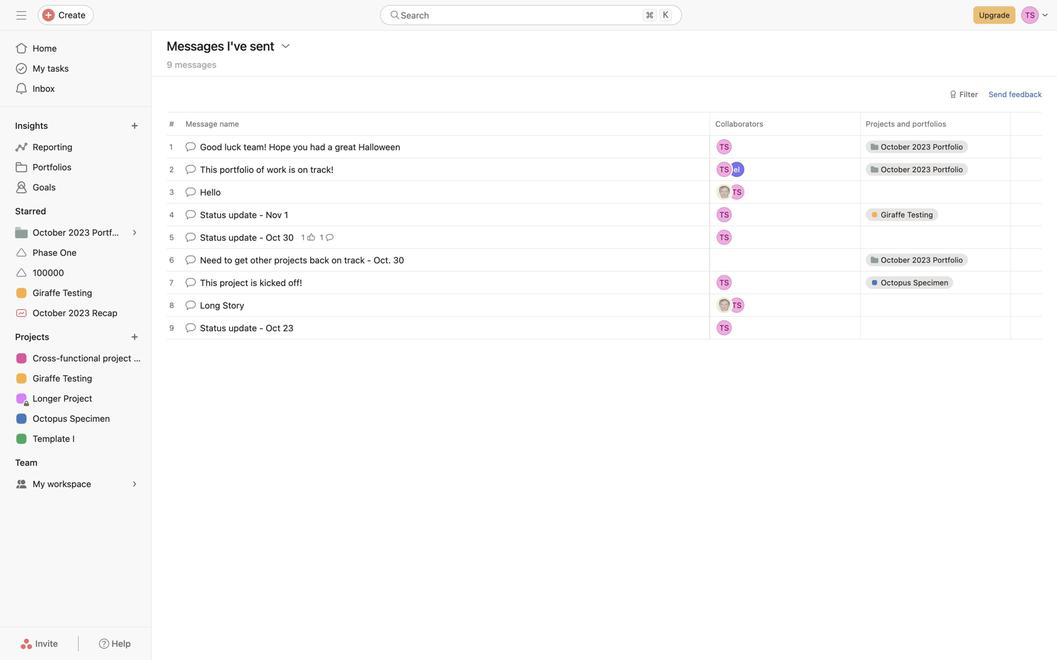 Task type: vqa. For each thing, say whether or not it's contained in the screenshot.
Long Story
yes



Task type: locate. For each thing, give the bounding box(es) containing it.
9 inside conversation name for status update - oct 23 'cell'
[[169, 324, 174, 333]]

template i link
[[8, 429, 144, 449]]

this for this project is kicked off!
[[200, 278, 217, 288]]

1
[[169, 143, 173, 151], [284, 210, 288, 220], [301, 233, 305, 242], [320, 233, 324, 242]]

row
[[152, 112, 1058, 135], [167, 135, 1042, 136]]

goals
[[33, 182, 56, 193]]

this up long
[[200, 278, 217, 288]]

giraffe testing inside projects element
[[33, 374, 92, 384]]

0 horizontal spatial is
[[251, 278, 257, 288]]

status update - oct 30
[[200, 232, 294, 243]]

off!
[[288, 278, 302, 288]]

1 vertical spatial 30
[[393, 255, 404, 265]]

tree grid
[[152, 134, 1058, 341]]

giraffe testing up october 2023 recap
[[33, 288, 92, 298]]

column header containing #
[[167, 112, 714, 135]]

phase one
[[33, 248, 77, 258]]

0 vertical spatial giraffe testing
[[33, 288, 92, 298]]

1 vertical spatial on
[[332, 255, 342, 265]]

this project is kicked off!
[[200, 278, 302, 288]]

status inside cell
[[200, 232, 226, 243]]

conversation name for long story cell
[[152, 294, 710, 317]]

project up story at top
[[220, 278, 248, 288]]

update for 30
[[229, 232, 257, 243]]

to
[[224, 255, 232, 265]]

0 horizontal spatial projects
[[15, 332, 49, 342]]

luck
[[225, 142, 241, 152]]

0 vertical spatial project
[[220, 278, 248, 288]]

1 up 2
[[169, 143, 173, 151]]

tasks
[[47, 63, 69, 74]]

giraffe testing link up project
[[8, 369, 144, 389]]

1 inside 'cell'
[[284, 210, 288, 220]]

2 october from the top
[[33, 308, 66, 319]]

giraffe testing link
[[8, 283, 144, 303], [8, 369, 144, 389]]

1 vertical spatial oct
[[266, 323, 281, 333]]

cell for you
[[861, 135, 1012, 159]]

0 vertical spatial this
[[200, 164, 217, 175]]

is right work
[[289, 164, 296, 175]]

1 october from the top
[[33, 228, 66, 238]]

0 vertical spatial testing
[[63, 288, 92, 298]]

invite
[[35, 639, 58, 650]]

update down status update - nov 1
[[229, 232, 257, 243]]

1 vertical spatial status
[[200, 232, 226, 243]]

hello
[[200, 187, 221, 198]]

cell inside status update - oct 30 row
[[861, 226, 1012, 249]]

2 status from the top
[[200, 232, 226, 243]]

status up need
[[200, 232, 226, 243]]

status for status update - nov 1
[[200, 210, 226, 220]]

reporting link
[[8, 137, 144, 157]]

on right the back
[[332, 255, 342, 265]]

testing inside projects element
[[63, 374, 92, 384]]

october up phase
[[33, 228, 66, 238]]

october 2023 recap
[[33, 308, 118, 319]]

- inside "cell"
[[367, 255, 371, 265]]

update
[[229, 210, 257, 220], [229, 232, 257, 243], [229, 323, 257, 333]]

project
[[220, 278, 248, 288], [103, 353, 131, 364]]

3 update from the top
[[229, 323, 257, 333]]

2023 up phase one link
[[68, 228, 90, 238]]

my workspace link
[[8, 475, 144, 495]]

project
[[63, 394, 92, 404]]

1 horizontal spatial project
[[220, 278, 248, 288]]

is left kicked on the left top
[[251, 278, 257, 288]]

- left nov
[[259, 210, 263, 220]]

1 giraffe testing link from the top
[[8, 283, 144, 303]]

template i
[[33, 434, 75, 444]]

0 vertical spatial oct
[[266, 232, 281, 243]]

9 messages button
[[167, 59, 217, 76]]

good
[[200, 142, 222, 152]]

teams element
[[0, 452, 151, 497]]

you
[[293, 142, 308, 152]]

create
[[59, 10, 86, 20]]

- for 1
[[259, 210, 263, 220]]

- inside cell
[[259, 232, 263, 243]]

oct down nov
[[266, 232, 281, 243]]

1 vertical spatial giraffe testing link
[[8, 369, 144, 389]]

2 giraffe testing from the top
[[33, 374, 92, 384]]

october
[[33, 228, 66, 238], [33, 308, 66, 319]]

oct left 23
[[266, 323, 281, 333]]

update inside cell
[[229, 232, 257, 243]]

1 button up need to get other projects back on track - oct. 30
[[299, 231, 318, 244]]

home
[[33, 43, 57, 54]]

cell inside status update - oct 23 row
[[861, 317, 1012, 340]]

0 vertical spatial 2023
[[68, 228, 90, 238]]

2023
[[68, 228, 90, 238], [68, 308, 90, 319]]

status update - nov 1 row
[[152, 202, 1058, 228]]

messages
[[175, 59, 217, 70]]

1 vertical spatial project
[[103, 353, 131, 364]]

good luck team! hope you had a great halloween
[[200, 142, 401, 152]]

conversation name for status update - oct 23 cell
[[152, 317, 710, 340]]

0 vertical spatial projects
[[866, 120, 895, 128]]

testing down cross-functional project plan link
[[63, 374, 92, 384]]

2 2023 from the top
[[68, 308, 90, 319]]

- up other
[[259, 232, 263, 243]]

2 this from the top
[[200, 278, 217, 288]]

giraffe testing link up october 2023 recap
[[8, 283, 144, 303]]

2 update from the top
[[229, 232, 257, 243]]

template
[[33, 434, 70, 444]]

actions image
[[281, 41, 291, 51]]

status down long
[[200, 323, 226, 333]]

testing inside starred element
[[63, 288, 92, 298]]

0 vertical spatial on
[[298, 164, 308, 175]]

on inside cell
[[298, 164, 308, 175]]

name
[[220, 120, 239, 128]]

longer project link
[[8, 389, 144, 409]]

projects for projects
[[15, 332, 49, 342]]

is
[[289, 164, 296, 175], [251, 278, 257, 288]]

testing for second giraffe testing link from the top of the page
[[63, 374, 92, 384]]

update down story at top
[[229, 323, 257, 333]]

projects element
[[0, 326, 151, 452]]

collaborators column header
[[710, 112, 864, 135]]

status inside row
[[200, 323, 226, 333]]

projects inside popup button
[[15, 332, 49, 342]]

update inside row
[[229, 323, 257, 333]]

9 for 9
[[169, 324, 174, 333]]

update inside "row"
[[229, 210, 257, 220]]

october 2023 portfolio
[[33, 228, 126, 238]]

2 vertical spatial status
[[200, 323, 226, 333]]

30
[[283, 232, 294, 243], [393, 255, 404, 265]]

my left tasks
[[33, 63, 45, 74]]

30 up the projects on the top
[[283, 232, 294, 243]]

this
[[200, 164, 217, 175], [200, 278, 217, 288]]

need
[[200, 255, 222, 265]]

cross-functional project plan
[[33, 353, 151, 364]]

0 vertical spatial my
[[33, 63, 45, 74]]

giraffe down cross-
[[33, 374, 60, 384]]

1 this from the top
[[200, 164, 217, 175]]

cell inside status update - nov 1 "row"
[[861, 203, 1012, 227]]

conversation name for this project is kicked off! cell
[[152, 271, 710, 295]]

oct for 30
[[266, 232, 281, 243]]

0 vertical spatial giraffe
[[33, 288, 60, 298]]

projects up cross-
[[15, 332, 49, 342]]

testing
[[63, 288, 92, 298], [63, 374, 92, 384]]

#
[[169, 120, 174, 128]]

giraffe inside projects element
[[33, 374, 60, 384]]

9 down '8'
[[169, 324, 174, 333]]

status
[[200, 210, 226, 220], [200, 232, 226, 243], [200, 323, 226, 333]]

giraffe inside starred element
[[33, 288, 60, 298]]

1 horizontal spatial projects
[[866, 120, 895, 128]]

conversation name for need to get other projects back on track - oct. 30 cell
[[152, 249, 710, 272]]

1 vertical spatial my
[[33, 479, 45, 490]]

1 vertical spatial 2023
[[68, 308, 90, 319]]

0 vertical spatial status
[[200, 210, 226, 220]]

- inside row
[[259, 323, 263, 333]]

my inside global element
[[33, 63, 45, 74]]

-
[[259, 210, 263, 220], [259, 232, 263, 243], [367, 255, 371, 265], [259, 323, 263, 333]]

1 vertical spatial october
[[33, 308, 66, 319]]

hope
[[269, 142, 291, 152]]

message name
[[186, 120, 239, 128]]

conversation name for status update - nov 1 cell
[[152, 203, 710, 227]]

1 horizontal spatial on
[[332, 255, 342, 265]]

oct inside 'cell'
[[266, 323, 281, 333]]

status update - nov 1
[[200, 210, 288, 220]]

2 oct from the top
[[266, 323, 281, 333]]

giraffe testing
[[33, 288, 92, 298], [33, 374, 92, 384]]

1 vertical spatial this
[[200, 278, 217, 288]]

cell for 1
[[861, 203, 1012, 227]]

giraffe
[[33, 288, 60, 298], [33, 374, 60, 384]]

my tasks
[[33, 63, 69, 74]]

cell for 30
[[861, 226, 1012, 249]]

1 giraffe testing from the top
[[33, 288, 92, 298]]

⌘
[[646, 10, 654, 20]]

update up status update - oct 30
[[229, 210, 257, 220]]

1 status from the top
[[200, 210, 226, 220]]

1 right nov
[[284, 210, 288, 220]]

testing down 100000 link
[[63, 288, 92, 298]]

on inside "cell"
[[332, 255, 342, 265]]

1 up need to get other projects back on track - oct. 30
[[301, 233, 305, 242]]

project left plan
[[103, 353, 131, 364]]

status inside "row"
[[200, 210, 226, 220]]

2 giraffe testing link from the top
[[8, 369, 144, 389]]

2023 for portfolio
[[68, 228, 90, 238]]

9 left messages
[[167, 59, 172, 70]]

octopus
[[33, 414, 67, 424]]

my down team dropdown button
[[33, 479, 45, 490]]

5
[[169, 233, 174, 242]]

create button
[[38, 5, 94, 25]]

7
[[169, 279, 174, 287]]

2 my from the top
[[33, 479, 45, 490]]

9 inside button
[[167, 59, 172, 70]]

cell
[[861, 135, 1012, 159], [861, 158, 1012, 181], [861, 181, 1012, 204], [861, 203, 1012, 227], [861, 226, 1012, 249], [710, 249, 861, 272], [861, 249, 1012, 272], [861, 271, 1012, 295], [861, 294, 1012, 317], [861, 317, 1012, 340]]

3 status from the top
[[200, 323, 226, 333]]

longer project
[[33, 394, 92, 404]]

0 vertical spatial update
[[229, 210, 257, 220]]

0 horizontal spatial project
[[103, 353, 131, 364]]

30 inside "cell"
[[393, 255, 404, 265]]

1 vertical spatial projects
[[15, 332, 49, 342]]

starred element
[[0, 200, 151, 326]]

column header
[[167, 112, 714, 135]]

projects left and
[[866, 120, 895, 128]]

1 2023 from the top
[[68, 228, 90, 238]]

2023 left recap
[[68, 308, 90, 319]]

0 horizontal spatial 30
[[283, 232, 294, 243]]

1 update from the top
[[229, 210, 257, 220]]

giraffe testing up longer project
[[33, 374, 92, 384]]

1 button up the back
[[318, 231, 336, 244]]

giraffe down 100000
[[33, 288, 60, 298]]

on left track!
[[298, 164, 308, 175]]

oct inside cell
[[266, 232, 281, 243]]

2 giraffe from the top
[[33, 374, 60, 384]]

status update - oct 30 row
[[152, 225, 1058, 250]]

projects button
[[13, 329, 61, 346]]

0 vertical spatial 9
[[167, 59, 172, 70]]

my tasks link
[[8, 59, 144, 79]]

1 horizontal spatial 30
[[393, 255, 404, 265]]

0 vertical spatial october
[[33, 228, 66, 238]]

this up hello
[[200, 164, 217, 175]]

giraffe testing inside starred element
[[33, 288, 92, 298]]

message
[[186, 120, 218, 128]]

1 giraffe from the top
[[33, 288, 60, 298]]

1 vertical spatial giraffe testing
[[33, 374, 92, 384]]

my inside teams element
[[33, 479, 45, 490]]

- left "oct."
[[367, 255, 371, 265]]

0 horizontal spatial on
[[298, 164, 308, 175]]

1 testing from the top
[[63, 288, 92, 298]]

None field
[[380, 5, 682, 25]]

projects
[[866, 120, 895, 128], [15, 332, 49, 342]]

1 my from the top
[[33, 63, 45, 74]]

story
[[223, 300, 244, 311]]

2 testing from the top
[[63, 374, 92, 384]]

1 vertical spatial 9
[[169, 324, 174, 333]]

i
[[72, 434, 75, 444]]

1 vertical spatial update
[[229, 232, 257, 243]]

cell inside long story row
[[861, 294, 1012, 317]]

- left 23
[[259, 323, 263, 333]]

1 vertical spatial giraffe
[[33, 374, 60, 384]]

0 vertical spatial is
[[289, 164, 296, 175]]

- inside "row"
[[259, 210, 263, 220]]

see details, october 2023 portfolio image
[[131, 229, 138, 237]]

oct
[[266, 232, 281, 243], [266, 323, 281, 333]]

status down hello
[[200, 210, 226, 220]]

1 oct from the top
[[266, 232, 281, 243]]

0 vertical spatial 30
[[283, 232, 294, 243]]

testing for second giraffe testing link from the bottom
[[63, 288, 92, 298]]

2 vertical spatial update
[[229, 323, 257, 333]]

update for 23
[[229, 323, 257, 333]]

0 vertical spatial giraffe testing link
[[8, 283, 144, 303]]

projects inside column header
[[866, 120, 895, 128]]

help
[[112, 639, 131, 650]]

long
[[200, 300, 220, 311]]

1 vertical spatial testing
[[63, 374, 92, 384]]

october for october 2023 portfolio
[[33, 228, 66, 238]]

october up projects popup button
[[33, 308, 66, 319]]

30 right "oct."
[[393, 255, 404, 265]]



Task type: describe. For each thing, give the bounding box(es) containing it.
giraffe for second giraffe testing link from the bottom
[[33, 288, 60, 298]]

portfolio
[[220, 164, 254, 175]]

30 inside cell
[[283, 232, 294, 243]]

100000
[[33, 268, 64, 278]]

plan
[[134, 353, 151, 364]]

october 2023 portfolio link
[[8, 223, 144, 243]]

Search tasks, projects, and more text field
[[380, 5, 682, 25]]

send feedback
[[989, 90, 1042, 99]]

23
[[283, 323, 294, 333]]

a
[[328, 142, 333, 152]]

2 1 button from the left
[[318, 231, 336, 244]]

need to get other projects back on track - oct. 30 row
[[152, 249, 1058, 272]]

- for 30
[[259, 232, 263, 243]]

kicked
[[260, 278, 286, 288]]

status for status update - oct 23
[[200, 323, 226, 333]]

conversation name for good luck team! hope you had a great halloween cell
[[152, 135, 710, 159]]

update for 1
[[229, 210, 257, 220]]

8
[[169, 301, 174, 310]]

team!
[[244, 142, 267, 152]]

giraffe for second giraffe testing link from the top of the page
[[33, 374, 60, 384]]

and
[[897, 120, 911, 128]]

octopus specimen link
[[8, 409, 144, 429]]

status update - oct 23 row
[[152, 316, 1058, 341]]

specimen
[[70, 414, 110, 424]]

filter
[[960, 90, 979, 99]]

great
[[335, 142, 356, 152]]

back
[[310, 255, 329, 265]]

filter button
[[944, 86, 984, 103]]

projects
[[274, 255, 307, 265]]

row containing #
[[152, 112, 1058, 135]]

4
[[169, 211, 174, 219]]

status for status update - oct 30
[[200, 232, 226, 243]]

- for 23
[[259, 323, 263, 333]]

of
[[256, 164, 265, 175]]

workspace
[[47, 479, 91, 490]]

project inside cell
[[220, 278, 248, 288]]

cross-functional project plan link
[[8, 349, 151, 369]]

inbox
[[33, 83, 55, 94]]

my for my tasks
[[33, 63, 45, 74]]

inbox link
[[8, 79, 144, 99]]

this portfolio of work is on track! row
[[152, 157, 1058, 182]]

new project or portfolio image
[[131, 334, 138, 341]]

k
[[663, 10, 669, 20]]

october for october 2023 recap
[[33, 308, 66, 319]]

oct.
[[374, 255, 391, 265]]

9 messages
[[167, 59, 217, 70]]

team
[[15, 458, 37, 468]]

global element
[[0, 31, 151, 106]]

messages
[[167, 38, 224, 53]]

feedback
[[1010, 90, 1042, 99]]

cross-
[[33, 353, 60, 364]]

see details, my workspace image
[[131, 481, 138, 489]]

cell for off!
[[861, 271, 1012, 295]]

hide sidebar image
[[16, 10, 26, 20]]

100000 link
[[8, 263, 144, 283]]

insights element
[[0, 115, 151, 200]]

this project is kicked off! row
[[152, 270, 1058, 296]]

send feedback link
[[989, 89, 1042, 100]]

messages i've sent
[[167, 38, 275, 53]]

giraffe testing for second giraffe testing link from the top of the page
[[33, 374, 92, 384]]

tree grid containing good luck team! hope you had a great halloween
[[152, 134, 1058, 341]]

need to get other projects back on track - oct. 30
[[200, 255, 404, 265]]

send
[[989, 90, 1007, 99]]

2
[[169, 165, 174, 174]]

work
[[267, 164, 287, 175]]

home link
[[8, 38, 144, 59]]

3
[[169, 188, 174, 197]]

1 vertical spatial is
[[251, 278, 257, 288]]

2023 for recap
[[68, 308, 90, 319]]

recap
[[92, 308, 118, 319]]

conversation name for hello cell
[[152, 181, 710, 204]]

9 for 9 messages
[[167, 59, 172, 70]]

new insights image
[[131, 122, 138, 130]]

october 2023 recap link
[[8, 303, 144, 324]]

1 horizontal spatial is
[[289, 164, 296, 175]]

this for this portfolio of work is on track!
[[200, 164, 217, 175]]

functional
[[60, 353, 100, 364]]

track
[[344, 255, 365, 265]]

longer
[[33, 394, 61, 404]]

upgrade button
[[974, 6, 1016, 24]]

projects and portfolios column header
[[861, 112, 1015, 135]]

reporting
[[33, 142, 72, 152]]

phase one link
[[8, 243, 144, 263]]

my workspace
[[33, 479, 91, 490]]

portfolios
[[913, 120, 947, 128]]

projects for projects and portfolios
[[866, 120, 895, 128]]

1 1 button from the left
[[299, 231, 318, 244]]

help button
[[91, 633, 139, 656]]

insights
[[15, 121, 48, 131]]

1 up the back
[[320, 233, 324, 242]]

track!
[[310, 164, 334, 175]]

conversation name for this portfolio of work is on track! cell
[[152, 158, 710, 181]]

projects and portfolios
[[866, 120, 947, 128]]

oct for 23
[[266, 323, 281, 333]]

other
[[250, 255, 272, 265]]

1 inside conversation name for good luck team! hope you had a great halloween cell
[[169, 143, 173, 151]]

6
[[169, 256, 174, 265]]

my for my workspace
[[33, 479, 45, 490]]

goals link
[[8, 178, 144, 198]]

status update - oct 23
[[200, 323, 294, 333]]

phase
[[33, 248, 58, 258]]

long story
[[200, 300, 244, 311]]

i've sent
[[227, 38, 275, 53]]

good luck team! hope you had a great halloween row
[[152, 134, 1058, 160]]

cell for 23
[[861, 317, 1012, 340]]

conversation name for status update - oct 30 cell
[[152, 226, 710, 249]]

cell for projects
[[861, 249, 1012, 272]]

invite button
[[12, 633, 66, 656]]

collaborators
[[716, 120, 764, 128]]

giraffe testing for second giraffe testing link from the bottom
[[33, 288, 92, 298]]

octopus specimen
[[33, 414, 110, 424]]

nov
[[266, 210, 282, 220]]

had
[[310, 142, 325, 152]]

this portfolio of work is on track!
[[200, 164, 334, 175]]

portfolios
[[33, 162, 72, 172]]

cell for is
[[861, 158, 1012, 181]]

upgrade
[[980, 11, 1010, 20]]

long story row
[[152, 293, 1058, 318]]

hello row
[[152, 180, 1058, 205]]



